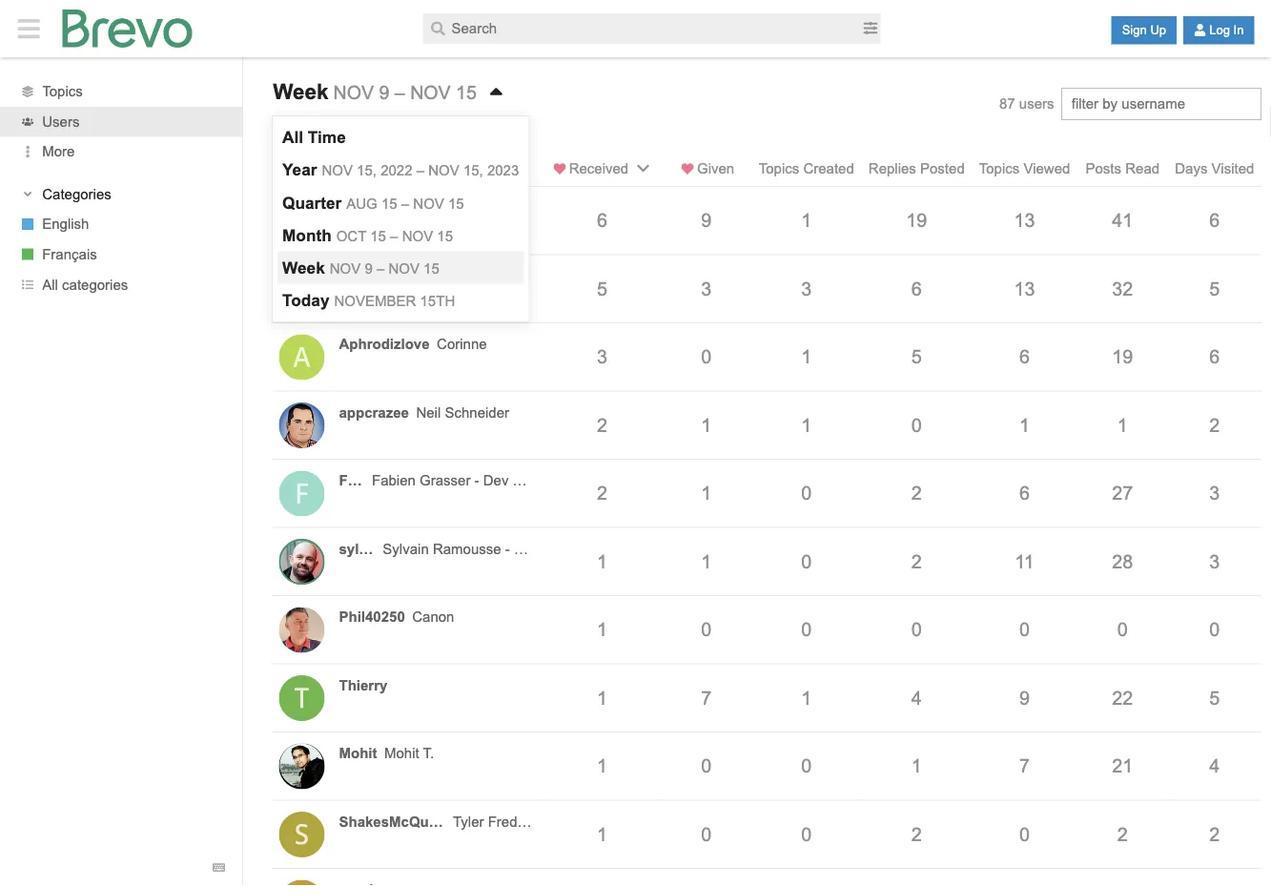 Task type: vqa. For each thing, say whether or not it's contained in the screenshot.


Task type: locate. For each thing, give the bounding box(es) containing it.
created
[[804, 161, 855, 176]]

keyboard shortcuts image
[[213, 861, 225, 874]]

viewed
[[1024, 161, 1071, 176]]

@brevo down hudavert
[[453, 220, 505, 235]]

t.
[[423, 745, 434, 761]]

username
[[279, 161, 345, 176]]

27
[[1113, 482, 1134, 503]]

1 heart image from the left
[[554, 163, 566, 175]]

topics up the users
[[42, 83, 83, 99]]

1 vertical spatial 13
[[1015, 278, 1036, 299]]

list image
[[22, 279, 33, 290]]

1 vertical spatial product
[[537, 540, 586, 556]]

frederick
[[488, 813, 548, 829]]

heart image for given
[[682, 163, 694, 175]]

3 radio item from the top
[[278, 186, 524, 219]]

19 down "replies posted" button
[[907, 210, 928, 231]]

0 vertical spatial 13
[[1015, 210, 1036, 231]]

neil
[[416, 404, 441, 420]]

0 horizontal spatial mohit
[[339, 745, 377, 761]]

layer group image
[[22, 86, 33, 97]]

0 horizontal spatial 19
[[907, 210, 928, 231]]

0 horizontal spatial topics
[[42, 83, 83, 99]]

radio item
[[278, 121, 524, 154], [278, 154, 524, 186], [278, 186, 524, 219], [278, 219, 524, 251], [278, 251, 524, 284], [278, 284, 524, 316]]

2 horizontal spatial 9
[[1020, 687, 1030, 708]]

topics created
[[759, 161, 855, 176]]

menu
[[273, 116, 529, 321]]

heart image
[[554, 163, 566, 175], [682, 163, 694, 175]]

shakesmcquakes
[[339, 813, 461, 829]]

0 vertical spatial 19
[[907, 210, 928, 231]]

open advanced search image
[[864, 21, 878, 35]]

0 horizontal spatial 4
[[912, 687, 922, 708]]

4 radio item from the top
[[278, 219, 524, 251]]

up
[[1151, 23, 1167, 37]]

week nov 9 – nov 15
[[273, 80, 477, 104]]

menu inside the week main content
[[273, 116, 529, 321]]

@brevo
[[453, 220, 505, 235], [513, 472, 565, 488]]

users
[[42, 114, 80, 129]]

topics left created
[[759, 161, 800, 176]]

1 horizontal spatial 4
[[1210, 755, 1220, 776]]

0 horizontal spatial @brevo
[[453, 220, 505, 235]]

all categories link
[[0, 269, 242, 300]]

2
[[597, 414, 608, 435], [1210, 414, 1220, 435], [597, 482, 608, 503], [912, 482, 922, 503], [912, 551, 922, 572], [912, 823, 922, 844], [1118, 823, 1128, 844], [1210, 823, 1220, 844]]

7
[[701, 687, 712, 708], [1020, 755, 1030, 776]]

0 horizontal spatial 9
[[379, 83, 389, 103]]

product down ahudavert
[[339, 220, 389, 235]]

vp
[[514, 540, 533, 556]]

6
[[597, 210, 608, 231], [1210, 210, 1220, 231], [912, 278, 922, 299], [1020, 346, 1030, 367], [1210, 346, 1220, 367], [1020, 482, 1030, 503]]

19
[[907, 210, 928, 231], [1113, 346, 1134, 367]]

heart image inside given button
[[682, 163, 694, 175]]

4
[[912, 687, 922, 708], [1210, 755, 1220, 776]]

19 down 32
[[1113, 346, 1134, 367]]

2 radio item from the top
[[278, 154, 524, 186]]

brexor link
[[339, 266, 536, 286]]

1 horizontal spatial -
[[505, 540, 510, 556]]

15
[[456, 83, 477, 103]]

1 vertical spatial -
[[505, 540, 510, 556]]

nov
[[333, 83, 374, 103], [410, 83, 451, 103], [353, 114, 375, 128]]

manager
[[393, 220, 449, 235]]

radio item up username button
[[278, 121, 524, 154]]

0 horizontal spatial product
[[339, 220, 389, 235]]

radio item down ahudavert
[[278, 219, 524, 251]]

13
[[1015, 210, 1036, 231], [1015, 278, 1036, 299]]

1 horizontal spatial topics
[[759, 161, 800, 176]]

thierry
[[339, 677, 388, 693]]

heart image left "given"
[[682, 163, 694, 175]]

phil40250 image
[[279, 607, 325, 653]]

2 13 from the top
[[1015, 278, 1036, 299]]

2 heart image from the left
[[682, 163, 694, 175]]

1 horizontal spatial mohit
[[385, 745, 420, 761]]

replies
[[869, 161, 917, 176]]

0 vertical spatial 7
[[701, 687, 712, 708]]

dev
[[483, 472, 509, 488]]

radio item up aphrodizlove corinne on the left top of the page
[[278, 284, 524, 316]]

Search text field
[[423, 13, 861, 44]]

topics viewed
[[979, 161, 1071, 176]]

1 vertical spatial @brevo
[[513, 472, 565, 488]]

appcrazee
[[339, 404, 409, 420]]

1 vertical spatial 9
[[701, 210, 712, 231]]

1 horizontal spatial 7
[[1020, 755, 1030, 776]]

tyler
[[453, 813, 484, 829]]

topics inside button
[[759, 161, 800, 176]]

2 horizontal spatial topics
[[979, 161, 1020, 176]]

heart image left received
[[554, 163, 566, 175]]

grasser
[[420, 472, 471, 488]]

ahudavert
[[339, 199, 408, 215]]

mohit image
[[279, 743, 325, 789]]

topics for topics
[[42, 83, 83, 99]]

-
[[475, 472, 479, 488], [505, 540, 510, 556]]

topics inside button
[[979, 161, 1020, 176]]

mohit
[[339, 745, 377, 761], [385, 745, 420, 761]]

product inside 'ahudavert alexandre hudavert product manager @brevo'
[[339, 220, 389, 235]]

users link
[[0, 107, 242, 137]]

week
[[273, 80, 329, 104]]

mohit left t.
[[385, 745, 420, 761]]

1 horizontal spatial heart image
[[682, 163, 694, 175]]

radio item up ahudavert
[[278, 154, 524, 186]]

replies posted
[[869, 161, 965, 176]]

topics left viewed at the top
[[979, 161, 1020, 176]]

product
[[339, 220, 389, 235], [537, 540, 586, 556]]

- left vp
[[505, 540, 510, 556]]

ellipsis v image
[[18, 146, 37, 158]]

table
[[272, 152, 1262, 886]]

angle down image
[[21, 188, 34, 201]]

fibo image
[[279, 470, 325, 516]]

mohit right mohit icon
[[339, 745, 377, 761]]

0 vertical spatial @brevo
[[453, 220, 505, 235]]

0 vertical spatial product
[[339, 220, 389, 235]]

days visited
[[1175, 161, 1255, 176]]

table containing 6
[[272, 152, 1262, 886]]

9 inside week nov 9 – nov 15
[[379, 83, 389, 103]]

0 vertical spatial 9
[[379, 83, 389, 103]]

0 vertical spatial -
[[475, 472, 479, 488]]

posts
[[1086, 161, 1122, 176]]

0
[[701, 346, 712, 367], [912, 414, 922, 435], [802, 482, 812, 503], [802, 551, 812, 572], [701, 619, 712, 640], [802, 619, 812, 640], [912, 619, 922, 640], [1020, 619, 1030, 640], [1118, 619, 1128, 640], [1210, 619, 1220, 640], [701, 755, 712, 776], [802, 755, 812, 776], [701, 823, 712, 844], [802, 823, 812, 844], [1020, 823, 1030, 844]]

1 horizontal spatial 9
[[701, 210, 712, 231]]

11
[[1015, 551, 1035, 572]]

0 horizontal spatial heart image
[[554, 163, 566, 175]]

- left dev
[[475, 472, 479, 488]]

product right vp
[[537, 540, 586, 556]]

0 horizontal spatial -
[[475, 472, 479, 488]]

schneider
[[445, 404, 509, 420]]

shakesmcquakes tyler frederick
[[339, 813, 548, 829]]

@brevo for fabien grasser - dev @brevo
[[513, 472, 565, 488]]

0 vertical spatial 4
[[912, 687, 922, 708]]

phil40250 canon
[[339, 609, 455, 624]]

9
[[379, 83, 389, 103], [701, 210, 712, 231], [1020, 687, 1030, 708]]

@brevo right dev
[[513, 472, 565, 488]]

posts read
[[1086, 161, 1160, 176]]

1 vertical spatial 19
[[1113, 346, 1134, 367]]

topics
[[42, 83, 83, 99], [759, 161, 800, 176], [979, 161, 1020, 176]]

updated:
[[299, 114, 350, 128]]

1 horizontal spatial @brevo
[[513, 472, 565, 488]]

5 radio item from the top
[[278, 251, 524, 284]]

- for ramousse
[[505, 540, 510, 556]]

@brevo inside 'ahudavert alexandre hudavert product manager @brevo'
[[453, 220, 505, 235]]

radio item down manager
[[278, 251, 524, 284]]

log in
[[1210, 23, 1244, 37]]

brexor
[[339, 268, 385, 283]]

users
[[1019, 96, 1054, 112]]

sign
[[1122, 23, 1147, 37]]

1
[[802, 210, 812, 231], [802, 346, 812, 367], [701, 414, 712, 435], [802, 414, 812, 435], [1020, 414, 1030, 435], [1118, 414, 1128, 435], [701, 482, 712, 503], [597, 551, 608, 572], [701, 551, 712, 572], [597, 619, 608, 640], [597, 687, 608, 708], [802, 687, 812, 708], [597, 755, 608, 776], [912, 755, 922, 776], [597, 823, 608, 844]]

posted
[[921, 161, 965, 176]]

mohit mohit t.
[[339, 745, 434, 761]]

last updated: nov 15, 2023 6:09 am
[[272, 114, 476, 128]]

nov left 15,
[[353, 114, 375, 128]]

28
[[1113, 551, 1134, 572]]

radio item up manager
[[278, 186, 524, 219]]



Task type: describe. For each thing, give the bounding box(es) containing it.
last
[[272, 114, 296, 128]]

2 mohit from the left
[[385, 745, 420, 761]]

1 vertical spatial 4
[[1210, 755, 1220, 776]]

1 radio item from the top
[[278, 121, 524, 154]]

canon
[[412, 609, 455, 624]]

hudavert
[[481, 199, 540, 215]]

32
[[1113, 278, 1134, 299]]

all categories
[[42, 276, 128, 292]]

days visited button
[[1175, 159, 1255, 179]]

hide sidebar image
[[13, 16, 45, 41]]

6 radio item from the top
[[278, 284, 524, 316]]

received button
[[551, 159, 654, 179]]

given
[[697, 161, 735, 176]]

topics for topics viewed
[[979, 161, 1020, 176]]

search image
[[431, 21, 445, 36]]

sylvain sylvain ramousse - vp product
[[339, 540, 586, 556]]

français
[[42, 246, 97, 262]]

corinne
[[437, 336, 487, 352]]

log
[[1210, 23, 1230, 37]]

chevron down image
[[636, 161, 651, 175]]

21
[[1113, 755, 1134, 776]]

41
[[1113, 210, 1134, 231]]

english
[[42, 216, 89, 232]]

received
[[569, 161, 629, 176]]

6:09
[[431, 114, 455, 128]]

fibo fabien grasser - dev @brevo
[[339, 472, 565, 488]]

aphrodizlove image
[[279, 334, 325, 380]]

product manager @brevo image
[[279, 198, 325, 243]]

users image
[[22, 116, 33, 127]]

more button
[[0, 137, 242, 167]]

filter by username text field
[[1062, 88, 1262, 120]]

1 mohit from the left
[[339, 745, 377, 761]]

categories
[[42, 186, 111, 202]]

table inside the week main content
[[272, 152, 1262, 886]]

aphrodizlove corinne
[[339, 336, 487, 352]]

categories
[[62, 276, 128, 292]]

sylvain
[[339, 540, 388, 556]]

in
[[1234, 23, 1244, 37]]

phil40250
[[339, 609, 405, 624]]

22
[[1113, 687, 1134, 708]]

replies posted button
[[869, 159, 965, 179]]

english link
[[0, 209, 242, 239]]

shakesmcquakes image
[[279, 811, 325, 857]]

thierry link
[[339, 675, 536, 695]]

alexandre
[[413, 199, 477, 215]]

topics for topics created
[[759, 161, 800, 176]]

2 vertical spatial 9
[[1020, 687, 1030, 708]]

username button
[[279, 159, 536, 179]]

appcrazee neil schneider
[[339, 404, 509, 420]]

1 vertical spatial 7
[[1020, 755, 1030, 776]]

–
[[395, 83, 405, 103]]

nov up "last updated: nov 15, 2023 6:09 am"
[[333, 83, 374, 103]]

topics link
[[0, 77, 242, 107]]

15,
[[379, 114, 396, 128]]

heart image for received
[[554, 163, 566, 175]]

am
[[458, 114, 476, 128]]

posts read button
[[1085, 159, 1161, 179]]

more
[[42, 144, 75, 159]]

days
[[1175, 161, 1208, 176]]

87 users
[[1000, 96, 1054, 112]]

given button
[[669, 159, 745, 179]]

1 horizontal spatial 19
[[1113, 346, 1134, 367]]

français link
[[0, 239, 242, 269]]

- for grasser
[[475, 472, 479, 488]]

topics created button
[[759, 159, 855, 179]]

sign up
[[1122, 23, 1167, 37]]

thierry image
[[279, 675, 325, 721]]

read
[[1126, 161, 1160, 176]]

0 horizontal spatial 7
[[701, 687, 712, 708]]

appcrazee image
[[279, 402, 325, 448]]

topics viewed button
[[979, 159, 1071, 179]]

aphrodizlove
[[339, 336, 430, 352]]

user image
[[1194, 24, 1207, 36]]

ahudavert alexandre hudavert product manager @brevo
[[339, 199, 540, 235]]

week main content
[[0, 57, 1271, 886]]

2023
[[399, 114, 427, 128]]

categories button
[[18, 185, 225, 204]]

87
[[1000, 96, 1015, 112]]

1 13 from the top
[[1015, 210, 1036, 231]]

visited
[[1212, 161, 1255, 176]]

all
[[42, 276, 58, 292]]

ramousse
[[433, 540, 501, 556]]

@brevo for product manager @brevo
[[453, 220, 505, 235]]

brevo community image
[[63, 10, 192, 48]]

sylvain image
[[279, 539, 325, 584]]

log in button
[[1184, 16, 1255, 44]]

fibo
[[339, 472, 369, 488]]

sign up button
[[1112, 16, 1177, 44]]

nov right –
[[410, 83, 451, 103]]

1 horizontal spatial product
[[537, 540, 586, 556]]

brexor image
[[279, 266, 325, 312]]



